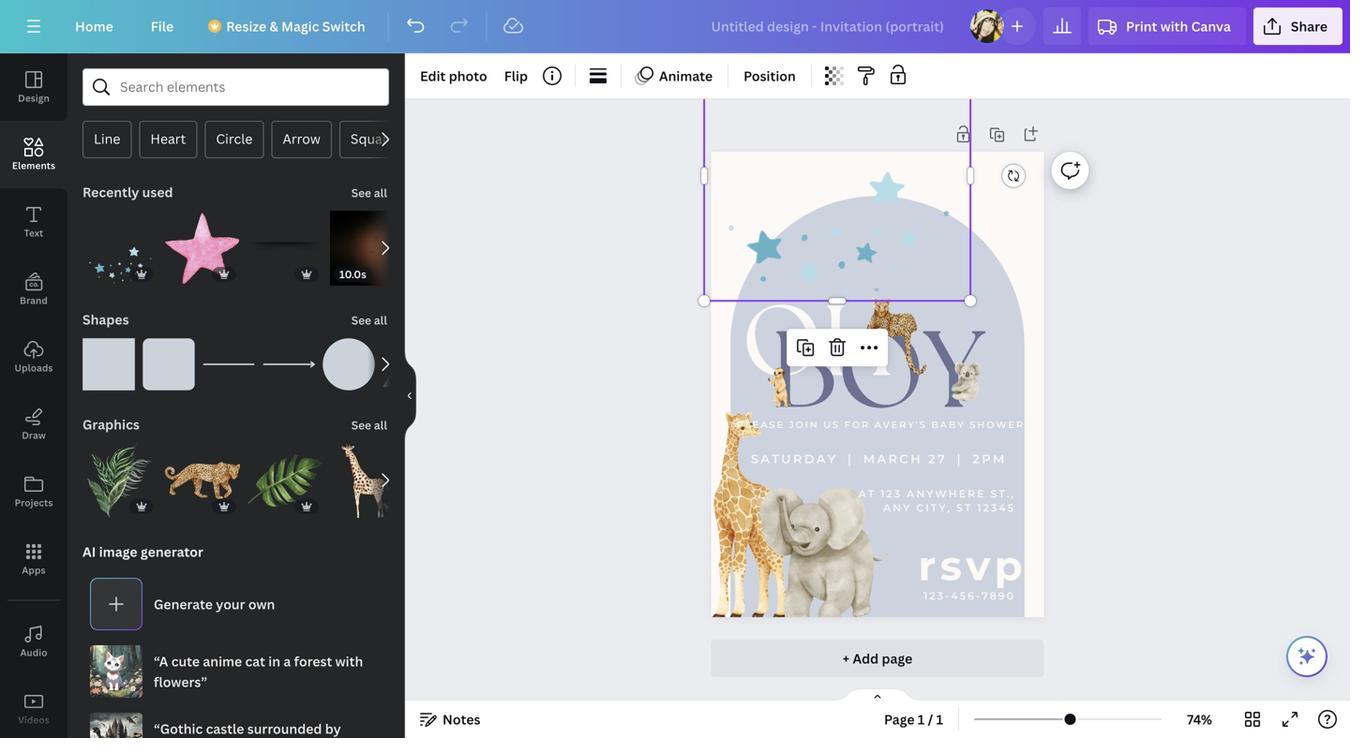 Task type: vqa. For each thing, say whether or not it's contained in the screenshot.
Watercolor Giraffe Illustration image on the left bottom of page
yes



Task type: describe. For each thing, give the bounding box(es) containing it.
Search elements search field
[[120, 69, 352, 105]]

print with canva
[[1126, 17, 1231, 35]]

watercolor monstera leaf illustration image
[[248, 443, 323, 518]]

with inside "a cute anime cat in a forest with flowers"
[[335, 653, 363, 671]]

audio button
[[0, 608, 68, 676]]

watercolor giraffe illustration image
[[330, 443, 405, 518]]

add
[[853, 650, 879, 668]]

projects button
[[0, 458, 68, 526]]

heart button
[[139, 121, 197, 158]]

page
[[884, 711, 915, 729]]

print with canva button
[[1088, 8, 1246, 45]]

please
[[737, 419, 785, 431]]

notes button
[[413, 705, 488, 735]]

for
[[844, 419, 870, 431]]

see all button for graphics
[[349, 406, 389, 443]]

resize
[[226, 17, 266, 35]]

74%
[[1187, 711, 1212, 729]]

home
[[75, 17, 113, 35]]

st.,
[[990, 488, 1015, 500]]

uploads
[[15, 362, 53, 375]]

all for recently used
[[374, 185, 387, 201]]

rsvp
[[918, 541, 1027, 591]]

in
[[268, 653, 280, 671]]

line button
[[83, 121, 132, 158]]

rounded square image
[[143, 338, 195, 391]]

surrounded
[[247, 720, 322, 738]]

square image
[[83, 338, 135, 391]]

square
[[351, 130, 395, 148]]

canva
[[1191, 17, 1231, 35]]

boy
[[771, 310, 984, 432]]

switch
[[322, 17, 365, 35]]

27
[[928, 452, 947, 467]]

circle button
[[205, 121, 264, 158]]

show pages image
[[833, 688, 923, 703]]

generate
[[154, 596, 213, 614]]

page 1 / 1
[[884, 711, 943, 729]]

recently used
[[83, 183, 173, 201]]

generate your own
[[154, 596, 275, 614]]

10.0s group
[[330, 211, 463, 286]]

brand
[[20, 294, 48, 307]]

us
[[823, 419, 840, 431]]

cute
[[171, 653, 200, 671]]

position button
[[736, 61, 803, 91]]

all for graphics
[[374, 418, 387, 433]]

home link
[[60, 8, 128, 45]]

arrow button
[[271, 121, 332, 158]]

ai image generator
[[83, 543, 203, 561]]

10.0s
[[339, 267, 366, 281]]

anime
[[203, 653, 242, 671]]

ai
[[83, 543, 96, 561]]

/
[[928, 711, 933, 729]]

74% button
[[1169, 705, 1230, 735]]

2 add this line to the canvas image from the left
[[263, 338, 315, 391]]

elements button
[[0, 121, 68, 188]]

avery's
[[874, 419, 927, 431]]

share button
[[1253, 8, 1343, 45]]

any
[[883, 502, 912, 514]]

7890
[[982, 590, 1015, 602]]

2pm
[[972, 452, 1007, 467]]

recently used button
[[81, 173, 175, 211]]

animate button
[[629, 61, 720, 91]]

arrow
[[283, 130, 321, 148]]

"gothic
[[154, 720, 203, 738]]

see all button for shapes
[[349, 301, 389, 338]]

1 1 from the left
[[918, 711, 925, 729]]

&
[[270, 17, 278, 35]]

with inside dropdown button
[[1160, 17, 1188, 35]]

shapes button
[[81, 301, 131, 338]]

baby
[[931, 419, 965, 431]]

oh
[[742, 286, 894, 399]]

a
[[283, 653, 291, 671]]

graphics button
[[81, 406, 141, 443]]

file button
[[136, 8, 189, 45]]

123-
[[924, 590, 951, 602]]

design
[[18, 92, 50, 105]]

edit photo button
[[413, 61, 495, 91]]

456-
[[951, 590, 982, 602]]

share
[[1291, 17, 1328, 35]]

at
[[858, 488, 876, 500]]

forest
[[294, 653, 332, 671]]

Design title text field
[[696, 8, 961, 45]]

"a cute anime cat in a forest with flowers"
[[154, 653, 363, 691]]

please join us for avery's baby shower
[[737, 419, 1025, 431]]

flowers"
[[154, 674, 207, 691]]

2 │ from the left
[[952, 452, 967, 467]]

main menu bar
[[0, 0, 1350, 53]]

at 123 anywhere st., any city, st 12345
[[858, 488, 1015, 514]]

triangle up image
[[383, 338, 435, 391]]

all for shapes
[[374, 313, 387, 328]]

flip
[[504, 67, 528, 85]]

your
[[216, 596, 245, 614]]

image
[[99, 543, 137, 561]]



Task type: locate. For each thing, give the bounding box(es) containing it.
all up the triangle up image at the left
[[374, 313, 387, 328]]

see up white circle shape image
[[351, 313, 371, 328]]

│ down for
[[843, 452, 858, 467]]

1 horizontal spatial 1
[[936, 711, 943, 729]]

cat
[[245, 653, 265, 671]]

projects
[[15, 497, 53, 510]]

city,
[[916, 502, 952, 514]]

1 vertical spatial see all button
[[349, 301, 389, 338]]

see all button for recently used
[[349, 173, 389, 211]]

watercolor star illustration image
[[165, 211, 240, 286]]

with right forest
[[335, 653, 363, 671]]

generator
[[141, 543, 203, 561]]

saturday │ march 27 │ 2pm
[[751, 452, 1007, 467]]

saturday
[[751, 452, 838, 467]]

side panel tab list
[[0, 53, 68, 739]]

resize & magic switch button
[[196, 8, 380, 45]]

photo
[[449, 67, 487, 85]]

see all
[[351, 185, 387, 201], [351, 313, 387, 328], [351, 418, 387, 433]]

shower
[[970, 419, 1025, 431]]

1 horizontal spatial with
[[1160, 17, 1188, 35]]

│ right 27
[[952, 452, 967, 467]]

join
[[789, 419, 819, 431]]

magic
[[281, 17, 319, 35]]

2 vertical spatial see all
[[351, 418, 387, 433]]

flip button
[[497, 61, 535, 91]]

hide image
[[404, 351, 416, 441]]

3 see all from the top
[[351, 418, 387, 433]]

circle
[[216, 130, 253, 148]]

2 see all button from the top
[[349, 301, 389, 338]]

draw
[[22, 429, 46, 442]]

+ add page button
[[711, 640, 1044, 678]]

used
[[142, 183, 173, 201]]

2 1 from the left
[[936, 711, 943, 729]]

resize & magic switch
[[226, 17, 365, 35]]

line
[[94, 130, 120, 148]]

1 vertical spatial with
[[335, 653, 363, 671]]

recently
[[83, 183, 139, 201]]

1 horizontal spatial │
[[952, 452, 967, 467]]

0 horizontal spatial with
[[335, 653, 363, 671]]

123
[[881, 488, 902, 500]]

0 horizontal spatial add this line to the canvas image
[[203, 338, 255, 391]]

all down square button
[[374, 185, 387, 201]]

leopard wildlife animals watercolor illustration image
[[165, 443, 240, 518]]

0 horizontal spatial 1
[[918, 711, 925, 729]]

1 vertical spatial see
[[351, 313, 371, 328]]

see for graphics
[[351, 418, 371, 433]]

0 vertical spatial with
[[1160, 17, 1188, 35]]

1 see from the top
[[351, 185, 371, 201]]

white circle shape image
[[323, 338, 375, 391]]

2 vertical spatial see
[[351, 418, 371, 433]]

file
[[151, 17, 174, 35]]

watercolor tropical greenery bouquet image
[[83, 443, 158, 518]]

graphics
[[83, 416, 140, 434]]

see down square button
[[351, 185, 371, 201]]

add this line to the canvas image left white circle shape image
[[263, 338, 315, 391]]

1 all from the top
[[374, 185, 387, 201]]

all left "hide" image
[[374, 418, 387, 433]]

0 vertical spatial see all
[[351, 185, 387, 201]]

all
[[374, 185, 387, 201], [374, 313, 387, 328], [374, 418, 387, 433]]

border shadow horizontal image
[[248, 211, 323, 286]]

1 horizontal spatial add this line to the canvas image
[[263, 338, 315, 391]]

3 all from the top
[[374, 418, 387, 433]]

1 vertical spatial all
[[374, 313, 387, 328]]

group
[[83, 200, 158, 286], [165, 211, 240, 286], [248, 211, 323, 286], [83, 327, 135, 391], [143, 327, 195, 391], [323, 327, 375, 391], [83, 432, 158, 518], [248, 432, 323, 518], [165, 443, 240, 518], [330, 443, 405, 518]]

1 vertical spatial see all
[[351, 313, 387, 328]]

see all down square button
[[351, 185, 387, 201]]

with
[[1160, 17, 1188, 35], [335, 653, 363, 671]]

videos button
[[0, 676, 68, 739]]

text
[[24, 227, 43, 240]]

by
[[325, 720, 341, 738]]

see for recently used
[[351, 185, 371, 201]]

0 vertical spatial all
[[374, 185, 387, 201]]

see all for recently used
[[351, 185, 387, 201]]

text button
[[0, 188, 68, 256]]

videos
[[18, 714, 49, 727]]

0 vertical spatial see
[[351, 185, 371, 201]]

notes
[[443, 711, 480, 729]]

see all button down square button
[[349, 173, 389, 211]]

+ add page
[[843, 650, 912, 668]]

+
[[843, 650, 850, 668]]

see up watercolor giraffe illustration image
[[351, 418, 371, 433]]

own
[[248, 596, 275, 614]]

with right 'print' on the right top of the page
[[1160, 17, 1188, 35]]

2 vertical spatial all
[[374, 418, 387, 433]]

st
[[956, 502, 973, 514]]

castle
[[206, 720, 244, 738]]

1 │ from the left
[[843, 452, 858, 467]]

apps
[[22, 564, 46, 577]]

3 see from the top
[[351, 418, 371, 433]]

see all button down 10.0s
[[349, 301, 389, 338]]

print
[[1126, 17, 1157, 35]]

2 see from the top
[[351, 313, 371, 328]]

canva assistant image
[[1296, 646, 1318, 668]]

edit
[[420, 67, 446, 85]]

see all for shapes
[[351, 313, 387, 328]]

2 see all from the top
[[351, 313, 387, 328]]

1 right /
[[936, 711, 943, 729]]

0 horizontal spatial │
[[843, 452, 858, 467]]

watercolour blue stars cartoon painting image
[[83, 211, 158, 286]]

apps button
[[0, 526, 68, 593]]

march
[[863, 452, 923, 467]]

see for shapes
[[351, 313, 371, 328]]

12345
[[977, 502, 1015, 514]]

"gothic castle surrounded by
[[154, 720, 341, 739]]

2 all from the top
[[374, 313, 387, 328]]

see all button left "hide" image
[[349, 406, 389, 443]]

1 see all from the top
[[351, 185, 387, 201]]

1 see all button from the top
[[349, 173, 389, 211]]

see all left "hide" image
[[351, 418, 387, 433]]

shapes
[[83, 311, 129, 329]]

0 vertical spatial see all button
[[349, 173, 389, 211]]

square button
[[339, 121, 406, 158]]

see all up white circle shape image
[[351, 313, 387, 328]]

elements
[[12, 159, 55, 172]]

anywhere
[[907, 488, 986, 500]]

design button
[[0, 53, 68, 121]]

3 see all button from the top
[[349, 406, 389, 443]]

1 add this line to the canvas image from the left
[[203, 338, 255, 391]]

edit photo
[[420, 67, 487, 85]]

1 left /
[[918, 711, 925, 729]]

uploads button
[[0, 323, 68, 391]]

add this line to the canvas image right rounded square image
[[203, 338, 255, 391]]

draw button
[[0, 391, 68, 458]]

position
[[744, 67, 796, 85]]

add this line to the canvas image
[[203, 338, 255, 391], [263, 338, 315, 391]]

│
[[843, 452, 858, 467], [952, 452, 967, 467]]

2 vertical spatial see all button
[[349, 406, 389, 443]]

see all for graphics
[[351, 418, 387, 433]]



